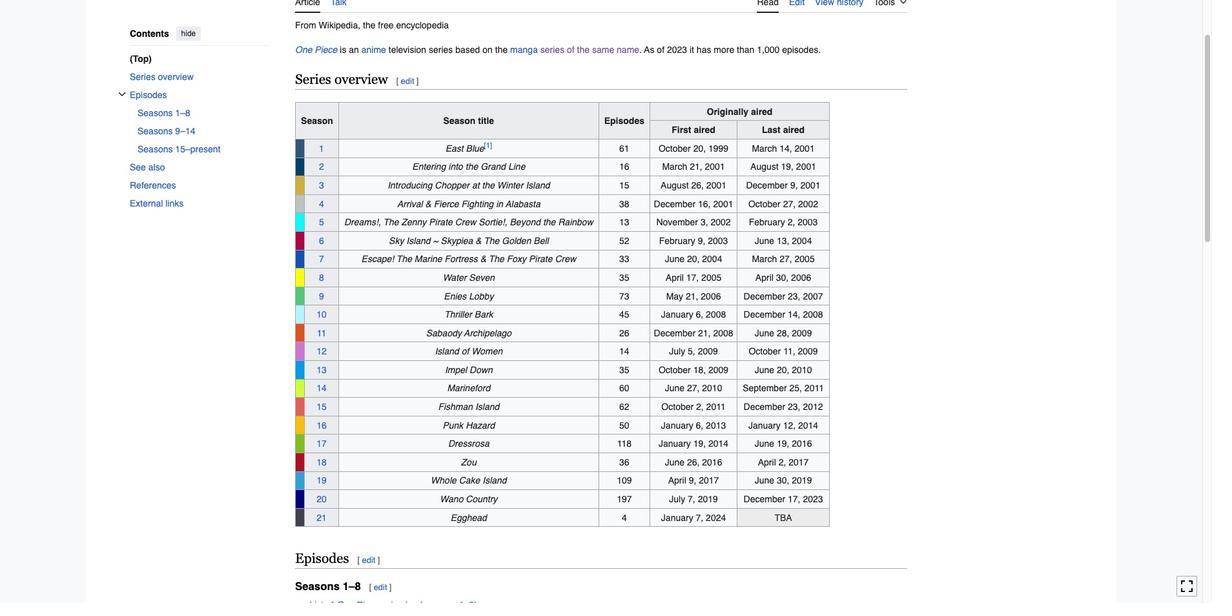 Task type: vqa. For each thing, say whether or not it's contained in the screenshot.


Task type: locate. For each thing, give the bounding box(es) containing it.
0 horizontal spatial episodes
[[130, 90, 167, 100]]

the right at on the left of the page
[[482, 180, 495, 191]]

1 season from the left
[[301, 116, 333, 126]]

as
[[645, 44, 655, 55]]

19 link
[[317, 476, 327, 486]]

whole cake island
[[431, 476, 507, 486]]

0 vertical spatial 4
[[319, 199, 324, 209]]

[ edit ]
[[397, 76, 419, 86], [358, 556, 380, 566], [369, 583, 392, 593]]

aired
[[752, 106, 773, 117], [694, 125, 716, 135], [784, 125, 805, 135]]

5
[[319, 217, 324, 228]]

0 horizontal spatial 4
[[319, 199, 324, 209]]

13 down 38
[[620, 217, 630, 228]]

series overview down the "(top)"
[[130, 71, 194, 82]]

2 vertical spatial edit link
[[374, 583, 387, 593]]

episodes.
[[783, 44, 821, 55]]

14
[[620, 347, 630, 357], [317, 384, 327, 394]]

hazard
[[466, 420, 495, 431]]

1 vertical spatial 35
[[620, 365, 630, 375]]

0 horizontal spatial series
[[429, 44, 453, 55]]

also
[[148, 162, 165, 172]]

seasons 15–present
[[138, 144, 221, 154]]

the
[[384, 217, 399, 228], [484, 236, 500, 246], [397, 254, 412, 265], [489, 254, 505, 265]]

0 vertical spatial [
[[397, 76, 399, 86]]

december 21, 2008
[[654, 328, 734, 338]]

1 horizontal spatial pirate
[[529, 254, 553, 265]]

15 down "14" link
[[317, 402, 327, 412]]

crew down rainbow
[[555, 254, 576, 265]]

1 series from the left
[[130, 71, 156, 82]]

4 down 197
[[622, 513, 627, 523]]

0 horizontal spatial aired
[[694, 125, 716, 135]]

women
[[472, 347, 503, 357]]

1 horizontal spatial 4
[[622, 513, 627, 523]]

seven
[[469, 273, 495, 283]]

0 horizontal spatial season
[[301, 116, 333, 126]]

2 horizontal spatial ]
[[417, 76, 419, 86]]

april 2, 2017
[[758, 457, 809, 468]]

series down the one piece link
[[295, 71, 331, 87]]

35 for october 18, 2009
[[620, 365, 630, 375]]

2 35 from the top
[[620, 365, 630, 375]]

episodes
[[130, 90, 167, 100], [605, 116, 645, 126], [295, 551, 349, 567]]

2 vertical spatial episodes
[[295, 551, 349, 567]]

1 vertical spatial 13
[[317, 365, 327, 375]]

2 vertical spatial edit
[[374, 583, 387, 593]]

impel down
[[445, 365, 493, 375]]

1 horizontal spatial series overview
[[295, 71, 388, 87]]

enies
[[444, 291, 467, 301]]

1 vertical spatial seasons 1–8
[[295, 580, 361, 593]]

1 vertical spatial 4
[[622, 513, 627, 523]]

1 horizontal spatial aired
[[752, 106, 773, 117]]

punk
[[443, 420, 464, 431]]

season for season
[[301, 116, 333, 126]]

4
[[319, 199, 324, 209], [622, 513, 627, 523]]

series
[[130, 71, 156, 82], [295, 71, 331, 87]]

references link
[[130, 176, 269, 194]]

1
[[319, 143, 324, 154]]

20
[[317, 494, 327, 505]]

december 9, 2001
[[747, 180, 821, 191]]

island up alabasta
[[526, 180, 550, 191]]

] for 1–8
[[390, 583, 392, 593]]

at
[[472, 180, 480, 191]]

2 horizontal spatial episodes
[[605, 116, 645, 126]]

the
[[363, 20, 376, 30], [495, 44, 508, 55], [577, 44, 590, 55], [466, 162, 478, 172], [482, 180, 495, 191], [543, 217, 556, 228]]

197
[[617, 494, 632, 505]]

in
[[496, 199, 503, 209]]

march 14, 2001
[[752, 143, 815, 154]]

of up impel down
[[462, 347, 469, 357]]

overview down an
[[335, 71, 388, 87]]

island left the ~ on the top of page
[[407, 236, 431, 246]]

& down dreams!, the zenny pirate crew sortie!, beyond the rainbow
[[476, 236, 482, 246]]

[ edit ] for overview
[[397, 76, 419, 86]]

1 vertical spatial [
[[358, 556, 360, 566]]

0 vertical spatial &
[[426, 199, 432, 209]]

1 horizontal spatial ]
[[390, 583, 392, 593]]

episodes down '21'
[[295, 551, 349, 567]]

fortress
[[445, 254, 478, 265]]

pirate down bell
[[529, 254, 553, 265]]

1 vertical spatial &
[[476, 236, 482, 246]]

2 overview from the left
[[335, 71, 388, 87]]

1 vertical spatial [ edit ]
[[358, 556, 380, 566]]

island up hazard
[[476, 402, 500, 412]]

0 vertical spatial ]
[[417, 76, 419, 86]]

2 horizontal spatial aired
[[784, 125, 805, 135]]

1 horizontal spatial [
[[369, 583, 372, 593]]

0 horizontal spatial series overview
[[130, 71, 194, 82]]

line
[[509, 162, 526, 172]]

2 vertical spatial ]
[[390, 583, 392, 593]]

arrival
[[397, 199, 423, 209]]

aired for first aired
[[694, 125, 716, 135]]

edit for overview
[[401, 76, 415, 86]]

0 vertical spatial [ edit ]
[[397, 76, 419, 86]]

manga link
[[511, 44, 538, 55]]

seasons inside seasons 9–14 "link"
[[138, 126, 173, 136]]

] for overview
[[417, 76, 419, 86]]

16 down 61 at right top
[[620, 162, 630, 172]]

52
[[620, 236, 630, 246]]

1 horizontal spatial series
[[541, 44, 565, 55]]

series down the "(top)"
[[130, 71, 156, 82]]

aired up the last
[[752, 106, 773, 117]]

1 horizontal spatial crew
[[555, 254, 576, 265]]

edit for 1–8
[[374, 583, 387, 593]]

the right into
[[466, 162, 478, 172]]

1 horizontal spatial episodes
[[295, 551, 349, 567]]

35 down 33
[[620, 273, 630, 283]]

pirate
[[429, 217, 453, 228], [529, 254, 553, 265]]

6
[[319, 236, 324, 246]]

crew up the sky island ~ skypiea & the golden bell
[[455, 217, 477, 228]]

0 horizontal spatial overview
[[158, 71, 194, 82]]

sky island ~ skypiea & the golden bell
[[389, 236, 549, 246]]

external
[[130, 198, 163, 208]]

33
[[620, 254, 630, 265]]

entering into the grand line
[[412, 162, 526, 172]]

14 down 26
[[620, 347, 630, 357]]

the left foxy
[[489, 254, 505, 265]]

0 vertical spatial edit
[[401, 76, 415, 86]]

0 horizontal spatial ]
[[378, 556, 380, 566]]

one
[[295, 44, 312, 55]]

island down sabaody
[[435, 347, 459, 357]]

& for fortress
[[481, 254, 487, 265]]

1 35 from the top
[[620, 273, 630, 283]]

2 vertical spatial &
[[481, 254, 487, 265]]

1 horizontal spatial 14
[[620, 347, 630, 357]]

first
[[672, 125, 692, 135]]

14 down 13 link
[[317, 384, 327, 394]]

island up country
[[483, 476, 507, 486]]

1–8
[[175, 108, 190, 118], [343, 580, 361, 593]]

1 horizontal spatial 16
[[620, 162, 630, 172]]

35 for april 17, 2005
[[620, 273, 630, 283]]

1 horizontal spatial 15
[[620, 180, 630, 191]]

arrival & fierce fighting in alabasta
[[397, 199, 541, 209]]

episodes right x small icon
[[130, 90, 167, 100]]

the down sortie!,
[[484, 236, 500, 246]]

& for skypiea
[[476, 236, 482, 246]]

1 vertical spatial 16
[[317, 420, 327, 431]]

sabaody archipelago
[[426, 328, 512, 338]]

episodes up 61 at right top
[[605, 116, 645, 126]]

of right as at the right of the page
[[657, 44, 665, 55]]

0 horizontal spatial [
[[358, 556, 360, 566]]

2 season from the left
[[444, 116, 476, 126]]

overview up the episodes link
[[158, 71, 194, 82]]

0 vertical spatial 14
[[620, 347, 630, 357]]

15 up 38
[[620, 180, 630, 191]]

june 27, 2010
[[665, 384, 723, 394]]

golden
[[502, 236, 531, 246]]

january 19, 2014
[[659, 439, 729, 449]]

0 vertical spatial crew
[[455, 217, 477, 228]]

0 horizontal spatial 13
[[317, 365, 327, 375]]

1 horizontal spatial series
[[295, 71, 331, 87]]

fighting
[[462, 199, 494, 209]]

1 horizontal spatial season
[[444, 116, 476, 126]]

of left same
[[567, 44, 575, 55]]

august 19, 2001
[[751, 162, 817, 172]]

13 down 12 link
[[317, 365, 327, 375]]

0 horizontal spatial of
[[462, 347, 469, 357]]

18
[[317, 457, 327, 468]]

from
[[295, 20, 316, 30]]

aired up march 14, 2001
[[784, 125, 805, 135]]

4 up the 5
[[319, 199, 324, 209]]

series right 'manga' link
[[541, 44, 565, 55]]

originally aired
[[707, 106, 773, 117]]

11 link
[[317, 328, 327, 338]]

& left fierce
[[426, 199, 432, 209]]

2 series overview from the left
[[295, 71, 388, 87]]

0 vertical spatial 35
[[620, 273, 630, 283]]

[ for series overview
[[397, 76, 399, 86]]

january 7, 2024
[[662, 513, 727, 523]]

series left based
[[429, 44, 453, 55]]

aired up october 20, 1999
[[694, 125, 716, 135]]

2 horizontal spatial [
[[397, 76, 399, 86]]

lobby
[[469, 291, 494, 301]]

0 horizontal spatial series
[[130, 71, 156, 82]]

see also link
[[130, 158, 269, 176]]

1 overview from the left
[[158, 71, 194, 82]]

2 vertical spatial [
[[369, 583, 372, 593]]

series overview
[[130, 71, 194, 82], [295, 71, 388, 87]]

season up 1
[[301, 116, 333, 126]]

0 vertical spatial edit link
[[401, 76, 415, 86]]

overview
[[158, 71, 194, 82], [335, 71, 388, 87]]

1 horizontal spatial seasons 1–8
[[295, 580, 361, 593]]

0 horizontal spatial 15
[[317, 402, 327, 412]]

1 vertical spatial crew
[[555, 254, 576, 265]]

season left title
[[444, 116, 476, 126]]

0 vertical spatial episodes
[[130, 90, 167, 100]]

last
[[763, 125, 781, 135]]

zou
[[461, 457, 477, 468]]

15
[[620, 180, 630, 191], [317, 402, 327, 412]]

enies lobby
[[444, 291, 494, 301]]

0 horizontal spatial pirate
[[429, 217, 453, 228]]

& up seven on the top left of the page
[[481, 254, 487, 265]]

series overview down is
[[295, 71, 388, 87]]

0 vertical spatial 13
[[620, 217, 630, 228]]

1 series overview from the left
[[130, 71, 194, 82]]

]
[[417, 76, 419, 86], [378, 556, 380, 566], [390, 583, 392, 593]]

16 up 17 "link"
[[317, 420, 327, 431]]

0 horizontal spatial crew
[[455, 217, 477, 228]]

1 horizontal spatial overview
[[335, 71, 388, 87]]

name
[[617, 44, 640, 55]]

1 horizontal spatial 1–8
[[343, 580, 361, 593]]

26
[[620, 328, 630, 338]]

season
[[301, 116, 333, 126], [444, 116, 476, 126]]

0 vertical spatial 1–8
[[175, 108, 190, 118]]

television
[[389, 44, 427, 55]]

35 up '60'
[[620, 365, 630, 375]]

blue
[[466, 143, 484, 154]]

21
[[317, 513, 327, 523]]

seasons inside seasons 1–8 link
[[138, 108, 173, 118]]

0 vertical spatial seasons 1–8
[[138, 108, 190, 118]]

april 17, 2005
[[666, 273, 722, 283]]

1 vertical spatial episodes
[[605, 116, 645, 126]]

foxy
[[507, 254, 527, 265]]

1 vertical spatial pirate
[[529, 254, 553, 265]]

dressrosa
[[448, 439, 490, 449]]

pirate up the ~ on the top of page
[[429, 217, 453, 228]]

2 vertical spatial [ edit ]
[[369, 583, 392, 593]]

6 link
[[319, 236, 324, 246]]

1 vertical spatial 14
[[317, 384, 327, 394]]

0 horizontal spatial 16
[[317, 420, 327, 431]]

seasons inside 'seasons 15–present' link
[[138, 144, 173, 154]]

july 5, 2009
[[670, 347, 718, 357]]



Task type: describe. For each thing, give the bounding box(es) containing it.
escape!
[[362, 254, 394, 265]]

the left free
[[363, 20, 376, 30]]

chopper
[[435, 180, 470, 191]]

references
[[130, 180, 176, 190]]

4 link
[[319, 199, 324, 209]]

episodes link
[[130, 86, 269, 104]]

x small image
[[118, 90, 126, 98]]

one piece is an anime television series based on the manga series of the same name . as of 2023 it has more than 1,000 episodes.
[[295, 44, 821, 55]]

aired for originally aired
[[752, 106, 773, 117]]

impel
[[445, 365, 467, 375]]

november 3, 2002
[[657, 217, 731, 228]]

seasons for 'seasons 15–present' link
[[138, 144, 173, 154]]

archipelago
[[464, 328, 512, 338]]

season for season title
[[444, 116, 476, 126]]

cake
[[459, 476, 480, 486]]

june 28, 2009
[[755, 328, 813, 338]]

grand
[[481, 162, 506, 172]]

0 vertical spatial 16
[[620, 162, 630, 172]]

december 16, 2001
[[654, 199, 734, 209]]

1 vertical spatial edit
[[362, 556, 376, 566]]

1 horizontal spatial 13
[[620, 217, 630, 228]]

june 20, 2004
[[665, 254, 723, 265]]

introducing chopper at the winter island
[[388, 180, 550, 191]]

fierce
[[434, 199, 459, 209]]

anime link
[[362, 44, 386, 55]]

11
[[317, 328, 327, 338]]

0 vertical spatial 15
[[620, 180, 630, 191]]

1 vertical spatial 15
[[317, 402, 327, 412]]

9
[[319, 291, 324, 301]]

anime
[[362, 44, 386, 55]]

thriller
[[445, 310, 472, 320]]

external links link
[[130, 194, 269, 212]]

the up sky at the top left of page
[[384, 217, 399, 228]]

february 9, 2003
[[660, 236, 729, 246]]

0 horizontal spatial seasons 1–8
[[138, 108, 190, 118]]

last aired
[[763, 125, 805, 135]]

seasons 15–present link
[[138, 140, 269, 158]]

1 vertical spatial edit link
[[362, 556, 376, 566]]

july 7, 2019
[[670, 494, 718, 505]]

2
[[319, 162, 324, 172]]

from wikipedia, the free encyclopedia
[[295, 20, 449, 30]]

based
[[456, 44, 480, 55]]

season title
[[444, 116, 494, 126]]

12
[[317, 347, 327, 357]]

june 20, 2010
[[755, 365, 813, 375]]

8
[[319, 273, 324, 283]]

aired for last aired
[[784, 125, 805, 135]]

2 series from the left
[[541, 44, 565, 55]]

seasons for seasons 9–14 "link"
[[138, 126, 173, 136]]

20 link
[[317, 494, 327, 505]]

more
[[714, 44, 735, 55]]

escape! the marine fortress & the foxy pirate crew
[[362, 254, 576, 265]]

into
[[449, 162, 463, 172]]

sabaody
[[426, 328, 462, 338]]

12 link
[[317, 347, 327, 357]]

december 14, 2008
[[744, 310, 824, 320]]

east
[[446, 143, 464, 154]]

originally
[[707, 106, 749, 117]]

fishman island
[[438, 402, 500, 412]]

entering
[[412, 162, 446, 172]]

17 link
[[317, 439, 327, 449]]

october 27, 2002
[[749, 199, 819, 209]]

the down sky at the top left of page
[[397, 254, 412, 265]]

whole
[[431, 476, 457, 486]]

62
[[620, 402, 630, 412]]

.
[[640, 44, 642, 55]]

contents
[[130, 29, 169, 39]]

[ for episodes
[[358, 556, 360, 566]]

0 vertical spatial pirate
[[429, 217, 453, 228]]

10
[[317, 310, 327, 320]]

marine
[[415, 254, 442, 265]]

0 horizontal spatial 14
[[317, 384, 327, 394]]

2 series from the left
[[295, 71, 331, 87]]

fullscreen image
[[1181, 581, 1194, 593]]

dreams!,
[[344, 217, 381, 228]]

2 horizontal spatial of
[[657, 44, 665, 55]]

the up bell
[[543, 217, 556, 228]]

seasons 1–8 link
[[138, 104, 269, 122]]

see
[[130, 162, 146, 172]]

introducing
[[388, 180, 433, 191]]

edit link for 1–8
[[374, 583, 387, 593]]

may 21, 2006
[[667, 291, 721, 301]]

[ edit ] for 1–8
[[369, 583, 392, 593]]

1 vertical spatial ]
[[378, 556, 380, 566]]

series of the same name link
[[541, 44, 640, 55]]

2 link
[[319, 162, 324, 172]]

edit link for overview
[[401, 76, 415, 86]]

18 link
[[317, 457, 327, 468]]

external links
[[130, 198, 184, 208]]

seasons 9–14
[[138, 126, 195, 136]]

the left same
[[577, 44, 590, 55]]

1 horizontal spatial of
[[567, 44, 575, 55]]

1 link
[[319, 143, 324, 154]]

winter
[[497, 180, 524, 191]]

see also
[[130, 162, 165, 172]]

march 27, 2005
[[752, 254, 815, 265]]

1 series from the left
[[429, 44, 453, 55]]

3 link
[[319, 180, 324, 191]]

the right on
[[495, 44, 508, 55]]

seasons for seasons 1–8 link
[[138, 108, 173, 118]]

~
[[433, 236, 439, 246]]

june 19, 2016
[[755, 439, 813, 449]]

109
[[617, 476, 632, 486]]

[ for seasons 1–8
[[369, 583, 372, 593]]

sky
[[389, 236, 404, 246]]

1 vertical spatial 1–8
[[343, 580, 361, 593]]

water
[[443, 273, 467, 283]]

15 link
[[317, 402, 327, 412]]

fishman
[[438, 402, 473, 412]]

0 horizontal spatial 1–8
[[175, 108, 190, 118]]

title
[[478, 116, 494, 126]]

october 11, 2009
[[749, 347, 819, 357]]

piece
[[315, 44, 338, 55]]

61
[[620, 143, 630, 154]]

15–present
[[175, 144, 221, 154]]

hide
[[181, 29, 196, 38]]

august 26, 2001
[[661, 180, 727, 191]]



